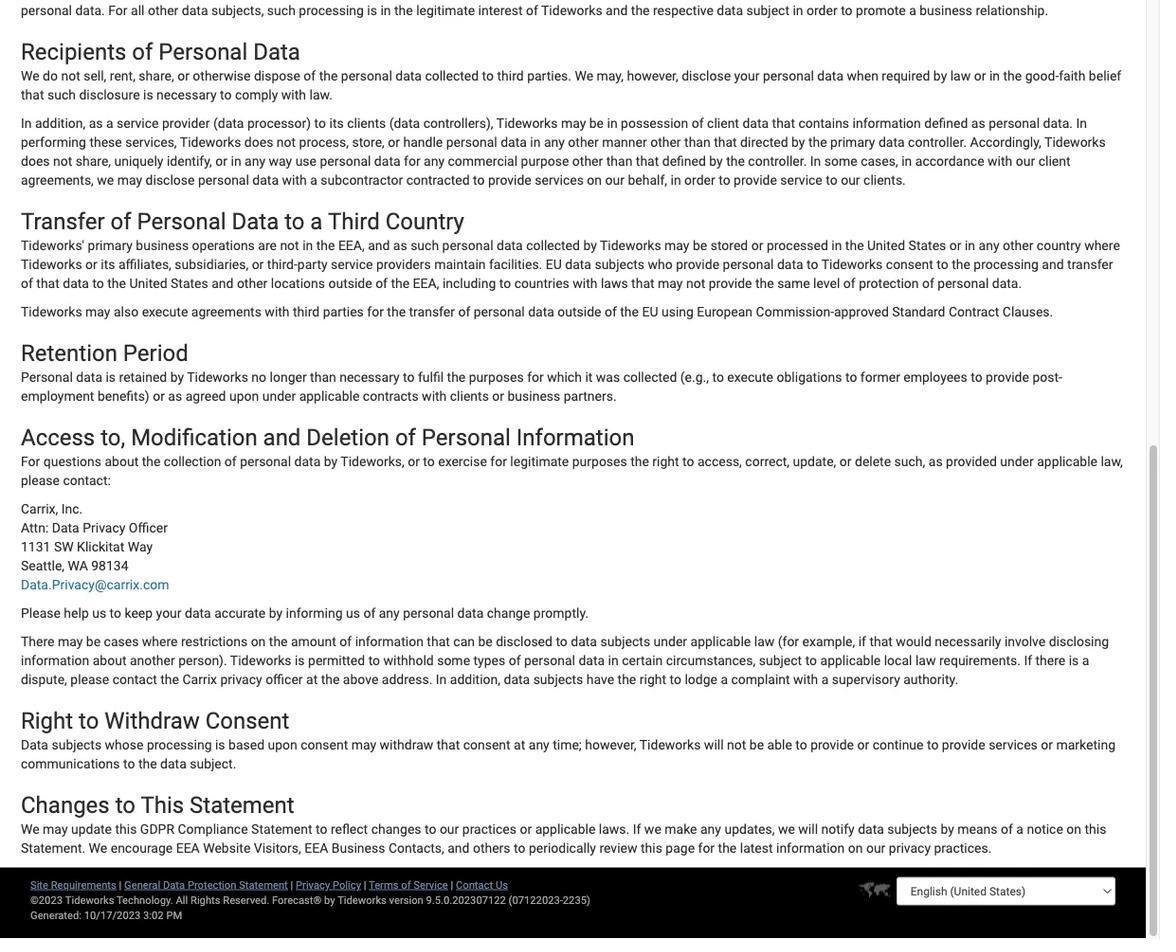 Task type: describe. For each thing, give the bounding box(es) containing it.
personal up accordingly,
[[989, 116, 1040, 132]]

upon inside right to withdraw consent data subjects whose processing is based upon consent may withdraw that consent at any time; however, tideworks will not be able to provide or continue to provide services or marketing communications to the data subject.
[[268, 738, 298, 754]]

other left country in the top right of the page
[[1003, 238, 1034, 254]]

other left manner
[[568, 135, 599, 151]]

however, inside recipients of personal data we do not sell, rent, share, or otherwise dispose of the personal data collected to third parties.  we may, however, disclose your personal data when required by law or in the good-faith belief that such disclosure is necessary to comply with law.
[[627, 69, 679, 84]]

4 | from the left
[[451, 880, 453, 892]]

addition, inside 'in addition, as a service provider (data processor) to its clients (data controllers), tideworks may be in possession of client data that contains information defined as personal data.  in performing these services, tideworks does not process, store, or handle personal data in any other manner other than that directed by the primary data controller.  accordingly, tideworks does not share, uniquely identify, or in any way use personal data for any commercial purpose other than that defined by the controller.  in some cases, in accordance with our client agreements, we may disclose personal data with a subcontractor contracted to provide services on our behalf, in order to provide service to our clients.'
[[35, 116, 86, 132]]

be inside 'in addition, as a service provider (data processor) to its clients (data controllers), tideworks may be in possession of client data that contains information defined as personal data.  in performing these services, tideworks does not process, store, or handle personal data in any other manner other than that directed by the primary data controller.  accordingly, tideworks does not share, uniquely identify, or in any way use personal data for any commercial purpose other than that defined by the controller.  in some cases, in accordance with our client agreements, we may disclose personal data with a subcontractor contracted to provide services on our behalf, in order to provide service to our clients.'
[[589, 116, 604, 132]]

a down disclosing
[[1082, 654, 1090, 669]]

for inside retention period personal data is retained by tideworks no longer than necessary to fulfil the purposes for which it was collected (e.g., to execute obligations to former employees to provide post- employment benefits) or as agreed upon under applicable contracts with clients or business partners.
[[527, 370, 544, 386]]

under inside access to, modification and deletion of personal information for questions about the collection of personal data by tideworks, or to exercise for legitimate purposes the right to access, correct, update, or delete such, as provided under applicable law, please contact:
[[1000, 455, 1034, 470]]

other down third-
[[237, 276, 268, 292]]

tideworks inside right to withdraw consent data subjects whose processing is based upon consent may withdraw that consent at any time; however, tideworks will not be able to provide or continue to provide services or marketing communications to the data subject.
[[640, 738, 701, 754]]

personal up 'store,'
[[341, 69, 392, 84]]

cases
[[104, 635, 139, 650]]

and up providers
[[368, 238, 390, 254]]

where inside "transfer of personal data to a third country tideworks' primary business operations are not in the eea, and as such personal data collected by tideworks may be stored or processed in the united states or in any other country where tideworks or its affiliates, subsidiaries, or third-party service providers maintain facilities.  eu data subjects who provide personal data to tideworks consent to the processing and transfer of that data to the united states and other locations outside of the eea, including to countries with laws that may not provide the same level of protection of personal data."
[[1085, 238, 1120, 254]]

gdpr
[[140, 823, 174, 838]]

share, inside 'in addition, as a service provider (data processor) to its clients (data controllers), tideworks may be in possession of client data that contains information defined as personal data.  in performing these services, tideworks does not process, store, or handle personal data in any other manner other than that directed by the primary data controller.  accordingly, tideworks does not share, uniquely identify, or in any way use personal data for any commercial purpose other than that defined by the controller.  in some cases, in accordance with our client agreements, we may disclose personal data with a subcontractor contracted to provide services on our behalf, in order to provide service to our clients.'
[[76, 154, 111, 170]]

on down notify
[[848, 842, 863, 857]]

contracts
[[363, 389, 419, 405]]

data down 'store,'
[[374, 154, 401, 170]]

technology.
[[117, 895, 173, 907]]

1 horizontal spatial we
[[645, 823, 662, 838]]

may,
[[597, 69, 624, 84]]

terms of service link
[[369, 880, 448, 892]]

of right collection on the left of the page
[[225, 455, 237, 470]]

as up accordingly,
[[972, 116, 986, 132]]

to down example,
[[806, 654, 817, 669]]

1 horizontal spatial consent
[[463, 738, 511, 754]]

site requirements | general data protection statement | privacy policy | terms of service | contact us ©2023 tideworks technology. all rights reserved. forecast® by tideworks version 9.5.0.202307122 (07122023-2235) generated: 10/17/2023 3:02 pm
[[30, 880, 591, 922]]

processed
[[767, 238, 828, 254]]

to right continue
[[927, 738, 939, 754]]

with down locations
[[265, 305, 290, 320]]

to up "controllers),"
[[482, 69, 494, 84]]

to left reflect
[[316, 823, 327, 838]]

tideworks up retention
[[21, 305, 82, 320]]

that left directed at the right top of page
[[714, 135, 737, 151]]

use
[[295, 154, 317, 170]]

requirements.
[[939, 654, 1021, 669]]

3:02
[[143, 910, 164, 922]]

to left clients.
[[826, 173, 838, 189]]

privacy inside site requirements | general data protection statement | privacy policy | terms of service | contact us ©2023 tideworks technology. all rights reserved. forecast® by tideworks version 9.5.0.202307122 (07122023-2235) generated: 10/17/2023 3:02 pm
[[296, 880, 330, 892]]

may down 'uniquely'
[[117, 173, 142, 189]]

right
[[21, 708, 73, 735]]

service inside "transfer of personal data to a third country tideworks' primary business operations are not in the eea, and as such personal data collected by tideworks may be stored or processed in the united states or in any other country where tideworks or its affiliates, subsidiaries, or third-party service providers maintain facilities.  eu data subjects who provide personal data to tideworks consent to the processing and transfer of that data to the united states and other locations outside of the eea, including to countries with laws that may not provide the same level of protection of personal data."
[[331, 257, 373, 273]]

of down providers
[[376, 276, 388, 292]]

as inside retention period personal data is retained by tideworks no longer than necessary to fulfil the purposes for which it was collected (e.g., to execute obligations to former employees to provide post- employment benefits) or as agreed upon under applicable contracts with clients or business partners.
[[168, 389, 182, 405]]

provide down stored
[[676, 257, 720, 273]]

changes
[[21, 792, 110, 819]]

with inside recipients of personal data we do not sell, rent, share, or otherwise dispose of the personal data collected to third parties.  we may, however, disclose your personal data when required by law or in the good-faith belief that such disclosure is necessary to comply with law.
[[281, 88, 306, 103]]

deletion
[[307, 424, 390, 451]]

of up the law.
[[304, 69, 316, 84]]

any left way
[[245, 154, 266, 170]]

collected inside recipients of personal data we do not sell, rent, share, or otherwise dispose of the personal data collected to third parties.  we may, however, disclose your personal data when required by law or in the good-faith belief that such disclosure is necessary to comply with law.
[[425, 69, 479, 84]]

any up withhold
[[379, 606, 400, 622]]

3 | from the left
[[364, 880, 366, 892]]

1 horizontal spatial eea,
[[413, 276, 439, 292]]

and down subsidiaries,
[[212, 276, 234, 292]]

such,
[[895, 455, 926, 470]]

applicable inside retention period personal data is retained by tideworks no longer than necessary to fulfil the purposes for which it was collected (e.g., to execute obligations to former employees to provide post- employment benefits) or as agreed upon under applicable contracts with clients or business partners.
[[299, 389, 360, 405]]

update,
[[793, 455, 837, 470]]

applicable inside access to, modification and deletion of personal information for questions about the collection of personal data by tideworks, or to exercise for legitimate purposes the right to access, correct, update, or delete such, as provided under applicable law, please contact:
[[1037, 455, 1098, 470]]

your inside recipients of personal data we do not sell, rent, share, or otherwise dispose of the personal data collected to third parties.  we may, however, disclose your personal data when required by law or in the good-faith belief that such disclosure is necessary to comply with law.
[[734, 69, 760, 84]]

may inside 'there may be cases where restrictions on the amount of information that can be disclosed to data subjects under applicable law (for example, if that would necessarily involve disclosing information about another person).  tideworks is permitted to withhold some types of personal data in certain circumstances, subject to applicable local law requirements.  if there is a dispute, please contact the carrix privacy officer at the above address.  in addition, data subjects have the right to lodge a complaint with a supervisory authority.'
[[58, 635, 83, 650]]

are
[[258, 238, 277, 254]]

of inside site requirements | general data protection statement | privacy policy | terms of service | contact us ©2023 tideworks technology. all rights reserved. forecast® by tideworks version 9.5.0.202307122 (07122023-2235) generated: 10/17/2023 3:02 pm
[[401, 880, 411, 892]]

1 eea from the left
[[176, 842, 200, 857]]

subjects inside right to withdraw consent data subjects whose processing is based upon consent may withdraw that consent at any time; however, tideworks will not be able to provide or continue to provide services or marketing communications to the data subject.
[[52, 738, 102, 754]]

data for 1131
[[52, 521, 79, 537]]

personal inside 'there may be cases where restrictions on the amount of information that can be disclosed to data subjects under applicable law (for example, if that would necessarily involve disclosing information about another person).  tideworks is permitted to withhold some types of personal data in certain circumstances, subject to applicable local law requirements.  if there is a dispute, please contact the carrix privacy officer at the above address.  in addition, data subjects have the right to lodge a complaint with a supervisory authority.'
[[524, 654, 575, 669]]

some inside 'in addition, as a service provider (data processor) to its clients (data controllers), tideworks may be in possession of client data that contains information defined as personal data.  in performing these services, tideworks does not process, store, or handle personal data in any other manner other than that directed by the primary data controller.  accordingly, tideworks does not share, uniquely identify, or in any way use personal data for any commercial purpose other than that defined by the controller.  in some cases, in accordance with our client agreements, we may disclose personal data with a subcontractor contracted to provide services on our behalf, in order to provide service to our clients.'
[[825, 154, 858, 170]]

0 vertical spatial united
[[868, 238, 906, 254]]

that up behalf,
[[636, 154, 659, 170]]

collected inside retention period personal data is retained by tideworks no longer than necessary to fulfil the purposes for which it was collected (e.g., to execute obligations to former employees to provide post- employment benefits) or as agreed upon under applicable contracts with clients or business partners.
[[623, 370, 677, 386]]

2 horizontal spatial than
[[685, 135, 711, 151]]

promptly.
[[534, 606, 589, 622]]

addition, inside 'there may be cases where restrictions on the amount of information that can be disclosed to data subjects under applicable law (for example, if that would necessarily involve disclosing information about another person).  tideworks is permitted to withhold some types of personal data in certain circumstances, subject to applicable local law requirements.  if there is a dispute, please contact the carrix privacy officer at the above address.  in addition, data subjects have the right to lodge a complaint with a supervisory authority.'
[[450, 673, 501, 688]]

no
[[252, 370, 266, 386]]

tideworks up identify,
[[180, 135, 241, 151]]

data up can
[[458, 606, 484, 622]]

data inside changes to this statement we may update this gdpr compliance statement to reflect changes to our practices or applicable laws.  if we make any updates, we will notify data subjects by means of a notice on this statement.  we encourage eea website visitors, eea business contacts, and others to periodically review this page for the latest information on our privacy practices.
[[858, 823, 884, 838]]

clients inside retention period personal data is retained by tideworks no longer than necessary to fulfil the purposes for which it was collected (e.g., to execute obligations to former employees to provide post- employment benefits) or as agreed upon under applicable contracts with clients or business partners.
[[450, 389, 489, 405]]

of up permitted
[[340, 635, 352, 650]]

of down 'tideworks''
[[21, 276, 33, 292]]

contract
[[949, 305, 1000, 320]]

to up third-
[[285, 208, 305, 235]]

retained
[[119, 370, 167, 386]]

parties
[[323, 305, 364, 320]]

benefits)
[[98, 389, 150, 405]]

execute inside retention period personal data is retained by tideworks no longer than necessary to fulfil the purposes for which it was collected (e.g., to execute obligations to former employees to provide post- employment benefits) or as agreed upon under applicable contracts with clients or business partners.
[[728, 370, 774, 386]]

in down contains
[[810, 154, 821, 170]]

1 horizontal spatial controller.
[[908, 135, 967, 151]]

business inside "transfer of personal data to a third country tideworks' primary business operations are not in the eea, and as such personal data collected by tideworks may be stored or processed in the united states or in any other country where tideworks or its affiliates, subsidiaries, or third-party service providers maintain facilities.  eu data subjects who provide personal data to tideworks consent to the processing and transfer of that data to the united states and other locations outside of the eea, including to countries with laws that may not provide the same level of protection of personal data."
[[136, 238, 189, 254]]

data.privacy@carrix.com
[[21, 578, 169, 594]]

parties.
[[527, 69, 572, 84]]

applicable down if
[[821, 654, 881, 669]]

2 eea from the left
[[305, 842, 328, 857]]

cases,
[[861, 154, 899, 170]]

provide right able
[[811, 738, 854, 754]]

may up "purpose"
[[561, 116, 586, 132]]

may left "also"
[[85, 305, 110, 320]]

approved
[[834, 305, 889, 320]]

privacy inside changes to this statement we may update this gdpr compliance statement to reflect changes to our practices or applicable laws.  if we make any updates, we will notify data subjects by means of a notice on this statement.  we encourage eea website visitors, eea business contacts, and others to periodically review this page for the latest information on our privacy practices.
[[889, 842, 931, 857]]

in inside recipients of personal data we do not sell, rent, share, or otherwise dispose of the personal data collected to third parties.  we may, however, disclose your personal data when required by law or in the good-faith belief that such disclosure is necessary to comply with law.
[[990, 69, 1000, 84]]

1 (data from the left
[[213, 116, 244, 132]]

also
[[114, 305, 139, 320]]

page
[[666, 842, 695, 857]]

necessary inside retention period personal data is retained by tideworks no longer than necessary to fulfil the purposes for which it was collected (e.g., to execute obligations to former employees to provide post- employment benefits) or as agreed upon under applicable contracts with clients or business partners.
[[340, 370, 400, 386]]

informing
[[286, 606, 343, 622]]

changes
[[371, 823, 421, 838]]

processing inside right to withdraw consent data subjects whose processing is based upon consent may withdraw that consent at any time; however, tideworks will not be able to provide or continue to provide services or marketing communications to the data subject.
[[147, 738, 212, 754]]

0 vertical spatial statement
[[190, 792, 294, 819]]

0 horizontal spatial consent
[[301, 738, 348, 754]]

necessary inside recipients of personal data we do not sell, rent, share, or otherwise dispose of the personal data collected to third parties.  we may, however, disclose your personal data when required by law or in the good-faith belief that such disclosure is necessary to comply with law.
[[157, 88, 217, 103]]

modification
[[131, 424, 258, 451]]

subjects up certain
[[601, 635, 650, 650]]

privacy inside the carrix, inc. attn: data privacy officer 1131 sw klickitat way seattle, wa 98134 data.privacy@carrix.com
[[83, 521, 126, 537]]

personal for transfer
[[137, 208, 226, 235]]

in up party
[[303, 238, 313, 254]]

information up dispute,
[[21, 654, 89, 669]]

way
[[128, 540, 153, 556]]

that down 'tideworks''
[[36, 276, 60, 292]]

to down transfer on the left top
[[92, 276, 104, 292]]

0 vertical spatial eea,
[[338, 238, 365, 254]]

level
[[814, 276, 840, 292]]

1 horizontal spatial defined
[[925, 116, 968, 132]]

contact:
[[63, 474, 111, 489]]

statement inside site requirements | general data protection statement | privacy policy | terms of service | contact us ©2023 tideworks technology. all rights reserved. forecast® by tideworks version 9.5.0.202307122 (07122023-2235) generated: 10/17/2023 3:02 pm
[[239, 880, 288, 892]]

be inside right to withdraw consent data subjects whose processing is based upon consent may withdraw that consent at any time; however, tideworks will not be able to provide or continue to provide services or marketing communications to the data subject.
[[750, 738, 764, 754]]

1 us from the left
[[92, 606, 106, 622]]

not inside right to withdraw consent data subjects whose processing is based upon consent may withdraw that consent at any time; however, tideworks will not be able to provide or continue to provide services or marketing communications to the data subject.
[[727, 738, 746, 754]]

with down use
[[282, 173, 307, 189]]

some inside 'there may be cases where restrictions on the amount of information that can be disclosed to data subjects under applicable law (for example, if that would necessarily involve disclosing information about another person).  tideworks is permitted to withhold some types of personal data in certain circumstances, subject to applicable local law requirements.  if there is a dispute, please contact the carrix privacy officer at the above address.  in addition, data subjects have the right to lodge a complaint with a supervisory authority.'
[[437, 654, 470, 669]]

requirements
[[51, 880, 116, 892]]

9.5.0.202307122
[[426, 895, 506, 907]]

communications
[[21, 757, 120, 773]]

0 vertical spatial client
[[707, 116, 739, 132]]

0 horizontal spatial this
[[115, 823, 137, 838]]

tideworks inside site requirements | general data protection statement | privacy policy | terms of service | contact us ©2023 tideworks technology. all rights reserved. forecast® by tideworks version 9.5.0.202307122 (07122023-2235) generated: 10/17/2023 3:02 pm
[[338, 895, 387, 907]]

personal up can
[[403, 606, 454, 622]]

2235)
[[563, 895, 591, 907]]

other down possession on the top right of page
[[651, 135, 681, 151]]

to left former
[[846, 370, 857, 386]]

subsidiaries,
[[175, 257, 249, 273]]

for inside access to, modification and deletion of personal information for questions about the collection of personal data by tideworks, or to exercise for legitimate purposes the right to access, correct, update, or delete such, as provided under applicable law, please contact:
[[490, 455, 507, 470]]

if inside 'there may be cases where restrictions on the amount of information that can be disclosed to data subjects under applicable law (for example, if that would necessarily involve disclosing information about another person).  tideworks is permitted to withhold some types of personal data in certain circumstances, subject to applicable local law requirements.  if there is a dispute, please contact the carrix privacy officer at the above address.  in addition, data subjects have the right to lodge a complaint with a supervisory authority.'
[[1024, 654, 1033, 669]]

of up the standard
[[923, 276, 935, 292]]

if inside changes to this statement we may update this gdpr compliance statement to reflect changes to our practices or applicable laws.  if we make any updates, we will notify data subjects by means of a notice on this statement.  we encourage eea website visitors, eea business contacts, and others to periodically review this page for the latest information on our privacy practices.
[[633, 823, 641, 838]]

employees
[[904, 370, 968, 386]]

in left order
[[671, 173, 681, 189]]

employment
[[21, 389, 94, 405]]

at inside 'there may be cases where restrictions on the amount of information that can be disclosed to data subjects under applicable law (for example, if that would necessarily involve disclosing information about another person).  tideworks is permitted to withhold some types of personal data in certain circumstances, subject to applicable local law requirements.  if there is a dispute, please contact the carrix privacy officer at the above address.  in addition, data subjects have the right to lodge a complaint with a supervisory authority.'
[[306, 673, 318, 688]]

have
[[587, 673, 614, 688]]

(for
[[778, 635, 799, 650]]

any up "purpose"
[[544, 135, 565, 151]]

personal up contains
[[763, 69, 814, 84]]

contracted
[[406, 173, 470, 189]]

may down who
[[658, 276, 683, 292]]

site requirements link
[[30, 880, 116, 892]]

to left the access,
[[683, 455, 694, 470]]

these
[[90, 135, 122, 151]]

be inside "transfer of personal data to a third country tideworks' primary business operations are not in the eea, and as such personal data collected by tideworks may be stored or processed in the united states or in any other country where tideworks or its affiliates, subsidiaries, or third-party service providers maintain facilities.  eu data subjects who provide personal data to tideworks consent to the processing and transfer of that data to the united states and other locations outside of the eea, including to countries with laws that may not provide the same level of protection of personal data."
[[693, 238, 707, 254]]

our left clients.
[[841, 173, 860, 189]]

personal inside access to, modification and deletion of personal information for questions about the collection of personal data by tideworks, or to exercise for legitimate purposes the right to access, correct, update, or delete such, as provided under applicable law, please contact:
[[422, 424, 511, 451]]

outside inside "transfer of personal data to a third country tideworks' primary business operations are not in the eea, and as such personal data collected by tideworks may be stored or processed in the united states or in any other country where tideworks or its affiliates, subsidiaries, or third-party service providers maintain facilities.  eu data subjects who provide personal data to tideworks consent to the processing and transfer of that data to the united states and other locations outside of the eea, including to countries with laws that may not provide the same level of protection of personal data."
[[328, 276, 372, 292]]

fulfil
[[418, 370, 444, 386]]

personal down identify,
[[198, 173, 249, 189]]

change
[[487, 606, 530, 622]]

on inside 'there may be cases where restrictions on the amount of information that can be disclosed to data subjects under applicable law (for example, if that would necessarily involve disclosing information about another person).  tideworks is permitted to withhold some types of personal data in certain circumstances, subject to applicable local law requirements.  if there is a dispute, please contact the carrix privacy officer at the above address.  in addition, data subjects have the right to lodge a complaint with a supervisory authority.'
[[251, 635, 266, 650]]

2 horizontal spatial service
[[781, 173, 823, 189]]

0 vertical spatial states
[[909, 238, 946, 254]]

there may be cases where restrictions on the amount of information that can be disclosed to data subjects under applicable law (for example, if that would necessarily involve disclosing information about another person).  tideworks is permitted to withhold some types of personal data in certain circumstances, subject to applicable local law requirements.  if there is a dispute, please contact the carrix privacy officer at the above address.  in addition, data subjects have the right to lodge a complaint with a supervisory authority.
[[21, 635, 1109, 688]]

about inside access to, modification and deletion of personal information for questions about the collection of personal data by tideworks, or to exercise for legitimate purposes the right to access, correct, update, or delete such, as provided under applicable law, please contact:
[[105, 455, 139, 470]]

any up 'contracted'
[[424, 154, 445, 170]]

agreements
[[191, 305, 262, 320]]

provide down directed at the right top of page
[[734, 173, 777, 189]]

tideworks may also execute agreements with third parties for the transfer of personal data outside of the eu using european commission-approved standard contract clauses.
[[21, 305, 1054, 320]]

tideworks inside 'there may be cases where restrictions on the amount of information that can be disclosed to data subjects under applicable law (for example, if that would necessarily involve disclosing information about another person).  tideworks is permitted to withhold some types of personal data in certain circumstances, subject to applicable local law requirements.  if there is a dispute, please contact the carrix privacy officer at the above address.  in addition, data subjects have the right to lodge a complaint with a supervisory authority.'
[[230, 654, 292, 669]]

not up third-
[[280, 238, 299, 254]]

not up the using
[[686, 276, 706, 292]]

0 horizontal spatial states
[[171, 276, 208, 292]]

1 horizontal spatial law
[[916, 654, 936, 669]]

accurate
[[214, 606, 266, 622]]

to down whose
[[123, 757, 135, 773]]

that down who
[[632, 276, 655, 292]]

subcontractor
[[321, 173, 403, 189]]

2 us from the left
[[346, 606, 360, 622]]

to up the standard
[[937, 257, 949, 273]]

0 horizontal spatial law
[[754, 635, 775, 650]]

to up level
[[807, 257, 819, 273]]

for inside changes to this statement we may update this gdpr compliance statement to reflect changes to our practices or applicable laws.  if we make any updates, we will notify data subjects by means of a notice on this statement.  we encourage eea website visitors, eea business contacts, and others to periodically review this page for the latest information on our privacy practices.
[[698, 842, 715, 857]]

we up statement.
[[21, 823, 39, 838]]

eu inside "transfer of personal data to a third country tideworks' primary business operations are not in the eea, and as such personal data collected by tideworks may be stored or processed in the united states or in any other country where tideworks or its affiliates, subsidiaries, or third-party service providers maintain facilities.  eu data subjects who provide personal data to tideworks consent to the processing and transfer of that data to the united states and other locations outside of the eea, including to countries with laws that may not provide the same level of protection of personal data."
[[546, 257, 562, 273]]

keep
[[125, 606, 153, 622]]

our left 'practices.'
[[866, 842, 886, 857]]

data up cases,
[[879, 135, 905, 151]]

on inside 'in addition, as a service provider (data processor) to its clients (data controllers), tideworks may be in possession of client data that contains information defined as personal data.  in performing these services, tideworks does not process, store, or handle personal data in any other manner other than that directed by the primary data controller.  accordingly, tideworks does not share, uniquely identify, or in any way use personal data for any commercial purpose other than that defined by the controller.  in some cases, in accordance with our client agreements, we may disclose personal data with a subcontractor contracted to provide services on our behalf, in order to provide service to our clients.'
[[587, 173, 602, 189]]

based
[[229, 738, 265, 754]]

personal down stored
[[723, 257, 774, 273]]

disclosing
[[1049, 635, 1109, 650]]

its inside "transfer of personal data to a third country tideworks' primary business operations are not in the eea, and as such personal data collected by tideworks may be stored or processed in the united states or in any other country where tideworks or its affiliates, subsidiaries, or third-party service providers maintain facilities.  eu data subjects who provide personal data to tideworks consent to the processing and transfer of that data to the united states and other locations outside of the eea, including to countries with laws that may not provide the same level of protection of personal data."
[[101, 257, 115, 273]]

any inside right to withdraw consent data subjects whose processing is based upon consent may withdraw that consent at any time; however, tideworks will not be able to provide or continue to provide services or marketing communications to the data subject.
[[529, 738, 550, 754]]

in up performing
[[21, 116, 32, 132]]

1 vertical spatial outside
[[558, 305, 602, 320]]

a inside changes to this statement we may update this gdpr compliance statement to reflect changes to our practices or applicable laws.  if we make any updates, we will notify data subjects by means of a notice on this statement.  we encourage eea website visitors, eea business contacts, and others to periodically review this page for the latest information on our privacy practices.
[[1017, 823, 1024, 838]]

any inside changes to this statement we may update this gdpr compliance statement to reflect changes to our practices or applicable laws.  if we make any updates, we will notify data subjects by means of a notice on this statement.  we encourage eea website visitors, eea business contacts, and others to periodically review this page for the latest information on our privacy practices.
[[701, 823, 721, 838]]

address.
[[382, 673, 433, 688]]

a up these
[[106, 116, 113, 132]]

of up affiliates,
[[111, 208, 131, 235]]

to right order
[[719, 173, 731, 189]]

any inside "transfer of personal data to a third country tideworks' primary business operations are not in the eea, and as such personal data collected by tideworks may be stored or processed in the united states or in any other country where tideworks or its affiliates, subsidiaries, or third-party service providers maintain facilities.  eu data subjects who provide personal data to tideworks consent to the processing and transfer of that data to the united states and other locations outside of the eea, including to countries with laws that may not provide the same level of protection of personal data."
[[979, 238, 1000, 254]]

0 vertical spatial service
[[117, 116, 159, 132]]

of down disclosed at bottom
[[509, 654, 521, 669]]

affiliates,
[[118, 257, 171, 273]]

tideworks up level
[[822, 257, 883, 273]]

website
[[203, 842, 251, 857]]

other down manner
[[572, 154, 603, 170]]

provide right continue
[[942, 738, 986, 754]]

1 vertical spatial statement
[[251, 823, 312, 838]]

providers
[[376, 257, 431, 273]]

commission-
[[756, 305, 834, 320]]

locations
[[271, 276, 325, 292]]

review
[[600, 842, 638, 857]]

of right informing
[[364, 606, 376, 622]]

seattle,
[[21, 559, 65, 575]]

and inside changes to this statement we may update this gdpr compliance statement to reflect changes to our practices or applicable laws.  if we make any updates, we will notify data subjects by means of a notice on this statement.  we encourage eea website visitors, eea business contacts, and others to periodically review this page for the latest information on our privacy practices.
[[448, 842, 470, 857]]

2 horizontal spatial this
[[1085, 823, 1107, 838]]

uniquely
[[114, 154, 164, 170]]

can
[[453, 635, 475, 650]]

practices
[[462, 823, 517, 838]]

data inside access to, modification and deletion of personal information for questions about the collection of personal data by tideworks, or to exercise for legitimate purposes the right to access, correct, update, or delete such, as provided under applicable law, please contact:
[[294, 455, 321, 470]]

data up facilities.
[[497, 238, 523, 254]]

policy
[[333, 880, 361, 892]]

subjects left have
[[533, 673, 583, 688]]

provide down commercial
[[488, 173, 532, 189]]

accordingly,
[[970, 135, 1042, 151]]

1 vertical spatial third
[[293, 305, 320, 320]]

such inside "transfer of personal data to a third country tideworks' primary business operations are not in the eea, and as such personal data collected by tideworks may be stored or processed in the united states or in any other country where tideworks or its affiliates, subsidiaries, or third-party service providers maintain facilities.  eu data subjects who provide personal data to tideworks consent to the processing and transfer of that data to the united states and other locations outside of the eea, including to countries with laws that may not provide the same level of protection of personal data."
[[411, 238, 439, 254]]

1 horizontal spatial than
[[607, 154, 633, 170]]

please inside 'there may be cases where restrictions on the amount of information that can be disclosed to data subjects under applicable law (for example, if that would necessarily involve disclosing information about another person).  tideworks is permitted to withhold some types of personal data in certain circumstances, subject to applicable local law requirements.  if there is a dispute, please contact the carrix privacy officer at the above address.  in addition, data subjects have the right to lodge a complaint with a supervisory authority.'
[[70, 673, 109, 688]]

that inside recipients of personal data we do not sell, rent, share, or otherwise dispose of the personal data collected to third parties.  we may, however, disclose your personal data when required by law or in the good-faith belief that such disclosure is necessary to comply with law.
[[21, 88, 44, 103]]

klickitat
[[77, 540, 124, 556]]

a inside "transfer of personal data to a third country tideworks' primary business operations are not in the eea, and as such personal data collected by tideworks may be stored or processed in the united states or in any other country where tideworks or its affiliates, subsidiaries, or third-party service providers maintain facilities.  eu data subjects who provide personal data to tideworks consent to the processing and transfer of that data to the united states and other locations outside of the eea, including to countries with laws that may not provide the same level of protection of personal data."
[[310, 208, 323, 235]]

than inside retention period personal data is retained by tideworks no longer than necessary to fulfil the purposes for which it was collected (e.g., to execute obligations to former employees to provide post- employment benefits) or as agreed upon under applicable contracts with clients or business partners.
[[310, 370, 336, 386]]

and inside access to, modification and deletion of personal information for questions about the collection of personal data by tideworks, or to exercise for legitimate purposes the right to access, correct, update, or delete such, as provided under applicable law, please contact:
[[263, 424, 301, 451]]

1 horizontal spatial client
[[1039, 154, 1071, 170]]

personal down "including"
[[474, 305, 525, 320]]

by inside changes to this statement we may update this gdpr compliance statement to reflect changes to our practices or applicable laws.  if we make any updates, we will notify data subjects by means of a notice on this statement.  we encourage eea website visitors, eea business contacts, and others to periodically review this page for the latest information on our privacy practices.
[[941, 823, 955, 838]]

recipients of personal data we do not sell, rent, share, or otherwise dispose of the personal data collected to third parties.  we may, however, disclose your personal data when required by law or in the good-faith belief that such disclosure is necessary to comply with law.
[[21, 38, 1122, 103]]

to up above at the left
[[368, 654, 380, 669]]

please
[[21, 606, 61, 622]]

by inside retention period personal data is retained by tideworks no longer than necessary to fulfil the purposes for which it was collected (e.g., to execute obligations to former employees to provide post- employment benefits) or as agreed upon under applicable contracts with clients or business partners.
[[170, 370, 184, 386]]

for
[[21, 455, 40, 470]]

agreements,
[[21, 173, 94, 189]]

as up these
[[89, 116, 103, 132]]

1 | from the left
[[119, 880, 122, 892]]

complaint
[[731, 673, 790, 688]]

1 vertical spatial your
[[156, 606, 182, 622]]

will inside changes to this statement we may update this gdpr compliance statement to reflect changes to our practices or applicable laws.  if we make any updates, we will notify data subjects by means of a notice on this statement.  we encourage eea website visitors, eea business contacts, and others to periodically review this page for the latest information on our privacy practices.
[[799, 823, 818, 838]]

data up directed at the right top of page
[[743, 116, 769, 132]]

certain
[[622, 654, 663, 669]]

to right the right on the bottom left of the page
[[79, 708, 99, 735]]

at inside right to withdraw consent data subjects whose processing is based upon consent may withdraw that consent at any time; however, tideworks will not be able to provide or continue to provide services or marketing communications to the data subject.
[[514, 738, 526, 754]]

to up 'process,'
[[314, 116, 326, 132]]

data up countries
[[565, 257, 592, 273]]

with inside "transfer of personal data to a third country tideworks' primary business operations are not in the eea, and as such personal data collected by tideworks may be stored or processed in the united states or in any other country where tideworks or its affiliates, subsidiaries, or third-party service providers maintain facilities.  eu data subjects who provide personal data to tideworks consent to the processing and transfer of that data to the united states and other locations outside of the eea, including to countries with laws that may not provide the same level of protection of personal data."
[[573, 276, 598, 292]]

manner
[[602, 135, 647, 151]]

clients inside 'in addition, as a service provider (data processor) to its clients (data controllers), tideworks may be in possession of client data that contains information defined as personal data.  in performing these services, tideworks does not process, store, or handle personal data in any other manner other than that directed by the primary data controller.  accordingly, tideworks does not share, uniquely identify, or in any way use personal data for any commercial purpose other than that defined by the controller.  in some cases, in accordance with our client agreements, we may disclose personal data with a subcontractor contracted to provide services on our behalf, in order to provide service to our clients.'
[[347, 116, 386, 132]]

including
[[443, 276, 496, 292]]

time;
[[553, 738, 582, 754]]



Task type: vqa. For each thing, say whether or not it's contained in the screenshot.
Than within the RETENTION PERIOD PERSONAL DATA IS RETAINED BY TIDEWORKS NO LONGER THAN NECESSARY TO FULFIL THE PURPOSES FOR WHICH IT WAS COLLECTED (E.G., TO EXECUTE OBLIGATIONS TO FORMER EMPLOYEES TO PROVIDE POST- EMPLOYMENT BENEFITS) OR AS AGREED UPON UNDER APPLICABLE CONTRACTS WITH CLIENTS OR BUSINESS PARTNERS.
yes



Task type: locate. For each thing, give the bounding box(es) containing it.
0 horizontal spatial under
[[262, 389, 296, 405]]

0 horizontal spatial business
[[136, 238, 189, 254]]

1 vertical spatial such
[[411, 238, 439, 254]]

information inside 'in addition, as a service provider (data processor) to its clients (data controllers), tideworks may be in possession of client data that contains information defined as personal data.  in performing these services, tideworks does not process, store, or handle personal data in any other manner other than that directed by the primary data controller.  accordingly, tideworks does not share, uniquely identify, or in any way use personal data for any commercial purpose other than that defined by the controller.  in some cases, in accordance with our client agreements, we may disclose personal data with a subcontractor contracted to provide services on our behalf, in order to provide service to our clients.'
[[853, 116, 921, 132]]

1 horizontal spatial business
[[508, 389, 561, 405]]

states
[[909, 238, 946, 254], [171, 276, 208, 292]]

privacy policy link
[[296, 880, 361, 892]]

for right parties at left top
[[367, 305, 384, 320]]

by inside site requirements | general data protection statement | privacy policy | terms of service | contact us ©2023 tideworks technology. all rights reserved. forecast® by tideworks version 9.5.0.202307122 (07122023-2235) generated: 10/17/2023 3:02 pm
[[324, 895, 335, 907]]

1 vertical spatial about
[[93, 654, 127, 669]]

data right notify
[[858, 823, 884, 838]]

0 vertical spatial third
[[497, 69, 524, 84]]

1 horizontal spatial privacy
[[296, 880, 330, 892]]

we down these
[[97, 173, 114, 189]]

personal
[[159, 38, 248, 65], [137, 208, 226, 235], [21, 370, 73, 386], [422, 424, 511, 451]]

processing down withdraw
[[147, 738, 212, 754]]

a down use
[[310, 173, 317, 189]]

0 horizontal spatial disclose
[[146, 173, 195, 189]]

statement
[[190, 792, 294, 819], [251, 823, 312, 838], [239, 880, 288, 892]]

latest
[[740, 842, 773, 857]]

such inside recipients of personal data we do not sell, rent, share, or otherwise dispose of the personal data collected to third parties.  we may, however, disclose your personal data when required by law or in the good-faith belief that such disclosure is necessary to comply with law.
[[47, 88, 76, 103]]

collected inside "transfer of personal data to a third country tideworks' primary business operations are not in the eea, and as such personal data collected by tideworks may be stored or processed in the united states or in any other country where tideworks or its affiliates, subsidiaries, or third-party service providers maintain facilities.  eu data subjects who provide personal data to tideworks consent to the processing and transfer of that data to the united states and other locations outside of the eea, including to countries with laws that may not provide the same level of protection of personal data."
[[526, 238, 580, 254]]

0 vertical spatial controller.
[[908, 135, 967, 151]]

business inside retention period personal data is retained by tideworks no longer than necessary to fulfil the purposes for which it was collected (e.g., to execute obligations to former employees to provide post- employment benefits) or as agreed upon under applicable contracts with clients or business partners.
[[508, 389, 561, 405]]

0 vertical spatial such
[[47, 88, 76, 103]]

data up commercial
[[501, 135, 527, 151]]

data up all
[[163, 880, 185, 892]]

0 vertical spatial will
[[704, 738, 724, 754]]

is inside retention period personal data is retained by tideworks no longer than necessary to fulfil the purposes for which it was collected (e.g., to execute obligations to former employees to provide post- employment benefits) or as agreed upon under applicable contracts with clients or business partners.
[[106, 370, 116, 386]]

data inside the carrix, inc. attn: data privacy officer 1131 sw klickitat way seattle, wa 98134 data.privacy@carrix.com
[[52, 521, 79, 537]]

1 vertical spatial transfer
[[409, 305, 455, 320]]

right left the access,
[[653, 455, 679, 470]]

we left do
[[21, 69, 39, 84]]

data for third
[[232, 208, 279, 235]]

rights
[[191, 895, 220, 907]]

where inside 'there may be cases where restrictions on the amount of information that can be disclosed to data subjects under applicable law (for example, if that would necessarily involve disclosing information about another person).  tideworks is permitted to withhold some types of personal data in certain circumstances, subject to applicable local law requirements.  if there is a dispute, please contact the carrix privacy officer at the above address.  in addition, data subjects have the right to lodge a complaint with a supervisory authority.'
[[142, 635, 178, 650]]

may inside changes to this statement we may update this gdpr compliance statement to reflect changes to our practices or applicable laws.  if we make any updates, we will notify data subjects by means of a notice on this statement.  we encourage eea website visitors, eea business contacts, and others to periodically review this page for the latest information on our privacy practices.
[[43, 823, 68, 838]]

0 vertical spatial services
[[535, 173, 584, 189]]

1 horizontal spatial disclose
[[682, 69, 731, 84]]

data.
[[1043, 116, 1073, 132], [992, 276, 1022, 292]]

provide inside retention period personal data is retained by tideworks no longer than necessary to fulfil the purposes for which it was collected (e.g., to execute obligations to former employees to provide post- employment benefits) or as agreed upon under applicable contracts with clients or business partners.
[[986, 370, 1030, 386]]

by inside "transfer of personal data to a third country tideworks' primary business operations are not in the eea, and as such personal data collected by tideworks may be stored or processed in the united states or in any other country where tideworks or its affiliates, subsidiaries, or third-party service providers maintain facilities.  eu data subjects who provide personal data to tideworks consent to the processing and transfer of that data to the united states and other locations outside of the eea, including to countries with laws that may not provide the same level of protection of personal data."
[[583, 238, 597, 254]]

will inside right to withdraw consent data subjects whose processing is based upon consent may withdraw that consent at any time; however, tideworks will not be able to provide or continue to provide services or marketing communications to the data subject.
[[704, 738, 724, 754]]

example,
[[803, 635, 855, 650]]

1 horizontal spatial at
[[514, 738, 526, 754]]

involve
[[1005, 635, 1046, 650]]

1 horizontal spatial upon
[[268, 738, 298, 754]]

some
[[825, 154, 858, 170], [437, 654, 470, 669]]

for down handle
[[404, 154, 421, 170]]

subjects up the laws
[[595, 257, 645, 273]]

be up manner
[[589, 116, 604, 132]]

1 vertical spatial controller.
[[748, 154, 807, 170]]

may
[[561, 116, 586, 132], [117, 173, 142, 189], [665, 238, 690, 254], [658, 276, 683, 292], [85, 305, 110, 320], [58, 635, 83, 650], [351, 738, 376, 754], [43, 823, 68, 838]]

data down types on the bottom of the page
[[504, 673, 530, 688]]

does
[[244, 135, 273, 151], [21, 154, 50, 170]]

0 horizontal spatial than
[[310, 370, 336, 386]]

data up same
[[777, 257, 804, 273]]

this
[[141, 792, 184, 819]]

amount
[[291, 635, 336, 650]]

2 horizontal spatial we
[[778, 823, 795, 838]]

for right the page
[[698, 842, 715, 857]]

there
[[1036, 654, 1066, 669]]

to left fulfil
[[403, 370, 415, 386]]

information inside changes to this statement we may update this gdpr compliance statement to reflect changes to our practices or applicable laws.  if we make any updates, we will notify data subjects by means of a notice on this statement.  we encourage eea website visitors, eea business contacts, and others to periodically review this page for the latest information on our privacy practices.
[[776, 842, 845, 857]]

us
[[496, 880, 508, 892]]

in inside 'there may be cases where restrictions on the amount of information that can be disclosed to data subjects under applicable law (for example, if that would necessarily involve disclosing information about another person).  tideworks is permitted to withhold some types of personal data in certain circumstances, subject to applicable local law requirements.  if there is a dispute, please contact the carrix privacy officer at the above address.  in addition, data subjects have the right to lodge a complaint with a supervisory authority.'
[[608, 654, 619, 669]]

execute right (e.g.,
[[728, 370, 774, 386]]

may up who
[[665, 238, 690, 254]]

under inside 'there may be cases where restrictions on the amount of information that can be disclosed to data subjects under applicable law (for example, if that would necessarily involve disclosing information about another person).  tideworks is permitted to withhold some types of personal data in certain circumstances, subject to applicable local law requirements.  if there is a dispute, please contact the carrix privacy officer at the above address.  in addition, data subjects have the right to lodge a complaint with a supervisory authority.'
[[654, 635, 687, 650]]

in
[[21, 116, 32, 132], [1076, 116, 1087, 132], [810, 154, 821, 170], [436, 673, 447, 688]]

please
[[21, 474, 60, 489], [70, 673, 109, 688]]

standard
[[892, 305, 946, 320]]

addition, up performing
[[35, 116, 86, 132]]

data down the right on the bottom left of the page
[[21, 738, 48, 754]]

transfer inside "transfer of personal data to a third country tideworks' primary business operations are not in the eea, and as such personal data collected by tideworks may be stored or processed in the united states or in any other country where tideworks or its affiliates, subsidiaries, or third-party service providers maintain facilities.  eu data subjects who provide personal data to tideworks consent to the processing and transfer of that data to the united states and other locations outside of the eea, including to countries with laws that may not provide the same level of protection of personal data."
[[1068, 257, 1114, 273]]

services inside right to withdraw consent data subjects whose processing is based upon consent may withdraw that consent at any time; however, tideworks will not be able to provide or continue to provide services or marketing communications to the data subject.
[[989, 738, 1038, 754]]

to left the lodge
[[670, 673, 682, 688]]

1131
[[21, 540, 51, 556]]

statement.
[[21, 842, 85, 857]]

1 horizontal spatial service
[[331, 257, 373, 273]]

authority.
[[904, 673, 959, 688]]

1 horizontal spatial (data
[[389, 116, 420, 132]]

0 vertical spatial eu
[[546, 257, 562, 273]]

applicable up the deletion
[[299, 389, 360, 405]]

0 horizontal spatial share,
[[76, 154, 111, 170]]

1 vertical spatial right
[[640, 673, 667, 688]]

of down the laws
[[605, 305, 617, 320]]

visitors,
[[254, 842, 301, 857]]

was
[[596, 370, 620, 386]]

to right "others"
[[514, 842, 526, 857]]

in up manner
[[607, 116, 618, 132]]

0 horizontal spatial data.
[[992, 276, 1022, 292]]

disclose inside recipients of personal data we do not sell, rent, share, or otherwise dispose of the personal data collected to third parties.  we may, however, disclose your personal data when required by law or in the good-faith belief that such disclosure is necessary to comply with law.
[[682, 69, 731, 84]]

1 vertical spatial please
[[70, 673, 109, 688]]

1 vertical spatial will
[[799, 823, 818, 838]]

1 horizontal spatial processing
[[974, 257, 1039, 273]]

0 vertical spatial its
[[329, 116, 344, 132]]

of inside changes to this statement we may update this gdpr compliance statement to reflect changes to our practices or applicable laws.  if we make any updates, we will notify data subjects by means of a notice on this statement.  we encourage eea website visitors, eea business contacts, and others to periodically review this page for the latest information on our privacy practices.
[[1001, 823, 1013, 838]]

0 horizontal spatial addition,
[[35, 116, 86, 132]]

there
[[21, 635, 55, 650]]

personal for retention
[[21, 370, 73, 386]]

data inside site requirements | general data protection statement | privacy policy | terms of service | contact us ©2023 tideworks technology. all rights reserved. forecast® by tideworks version 9.5.0.202307122 (07122023-2235) generated: 10/17/2023 3:02 pm
[[163, 880, 185, 892]]

1 horizontal spatial united
[[868, 238, 906, 254]]

tideworks inside retention period personal data is retained by tideworks no longer than necessary to fulfil the purposes for which it was collected (e.g., to execute obligations to former employees to provide post- employment benefits) or as agreed upon under applicable contracts with clients or business partners.
[[187, 370, 248, 386]]

1 vertical spatial some
[[437, 654, 470, 669]]

generated:
[[30, 910, 81, 922]]

however, inside right to withdraw consent data subjects whose processing is based upon consent may withdraw that consent at any time; however, tideworks will not be able to provide or continue to provide services or marketing communications to the data subject.
[[585, 738, 637, 754]]

0 vertical spatial primary
[[831, 135, 876, 151]]

personal for recipients
[[159, 38, 248, 65]]

which
[[547, 370, 582, 386]]

0 horizontal spatial its
[[101, 257, 115, 273]]

2 | from the left
[[291, 880, 293, 892]]

on right the 'notice'
[[1067, 823, 1082, 838]]

others
[[473, 842, 511, 857]]

1 vertical spatial under
[[1000, 455, 1034, 470]]

obligations
[[777, 370, 842, 386]]

law left (for
[[754, 635, 775, 650]]

sw
[[54, 540, 74, 556]]

0 vertical spatial law
[[951, 69, 971, 84]]

is inside recipients of personal data we do not sell, rent, share, or otherwise dispose of the personal data collected to third parties.  we may, however, disclose your personal data when required by law or in the good-faith belief that such disclosure is necessary to comply with law.
[[143, 88, 153, 103]]

transfer down "including"
[[409, 305, 455, 320]]

0 horizontal spatial controller.
[[748, 154, 807, 170]]

eu left the using
[[642, 305, 658, 320]]

we left may,
[[575, 69, 594, 84]]

0 horizontal spatial clients
[[347, 116, 386, 132]]

1 horizontal spatial some
[[825, 154, 858, 170]]

to down the otherwise
[[220, 88, 232, 103]]

privacy up klickitat
[[83, 521, 126, 537]]

we right updates,
[[778, 823, 795, 838]]

clauses.
[[1003, 305, 1054, 320]]

1 vertical spatial if
[[633, 823, 641, 838]]

be left cases
[[86, 635, 101, 650]]

is right disclosure
[[143, 88, 153, 103]]

with down subject at the right of the page
[[794, 673, 818, 688]]

data. inside 'in addition, as a service provider (data processor) to its clients (data controllers), tideworks may be in possession of client data that contains information defined as personal data.  in performing these services, tideworks does not process, store, or handle personal data in any other manner other than that directed by the primary data controller.  accordingly, tideworks does not share, uniquely identify, or in any way use personal data for any commercial purpose other than that defined by the controller.  in some cases, in accordance with our client agreements, we may disclose personal data with a subcontractor contracted to provide services on our behalf, in order to provide service to our clients.'
[[1043, 116, 1073, 132]]

data. down faith
[[1043, 116, 1073, 132]]

stored
[[711, 238, 748, 254]]

defined up accordance
[[925, 116, 968, 132]]

personal
[[341, 69, 392, 84], [763, 69, 814, 84], [989, 116, 1040, 132], [446, 135, 497, 151], [320, 154, 371, 170], [198, 173, 249, 189], [442, 238, 494, 254], [723, 257, 774, 273], [938, 276, 989, 292], [474, 305, 525, 320], [240, 455, 291, 470], [403, 606, 454, 622], [524, 654, 575, 669]]

1 horizontal spatial does
[[244, 135, 273, 151]]

2 horizontal spatial law
[[951, 69, 971, 84]]

contact us link
[[456, 880, 508, 892]]

0 vertical spatial right
[[653, 455, 679, 470]]

using
[[662, 305, 694, 320]]

about inside 'there may be cases where restrictions on the amount of information that can be disclosed to data subjects under applicable law (for example, if that would necessarily involve disclosing information about another person).  tideworks is permitted to withhold some types of personal data in certain circumstances, subject to applicable local law requirements.  if there is a dispute, please contact the carrix privacy officer at the above address.  in addition, data subjects have the right to lodge a complaint with a supervisory authority.'
[[93, 654, 127, 669]]

0 horizontal spatial transfer
[[409, 305, 455, 320]]

personal up maintain
[[442, 238, 494, 254]]

0 vertical spatial necessary
[[157, 88, 217, 103]]

would
[[896, 635, 932, 650]]

of inside 'in addition, as a service provider (data processor) to its clients (data controllers), tideworks may be in possession of client data that contains information defined as personal data.  in performing these services, tideworks does not process, store, or handle personal data in any other manner other than that directed by the primary data controller.  accordingly, tideworks does not share, uniquely identify, or in any way use personal data for any commercial purpose other than that defined by the controller.  in some cases, in accordance with our client agreements, we may disclose personal data with a subcontractor contracted to provide services on our behalf, in order to provide service to our clients.'
[[692, 116, 704, 132]]

protection
[[188, 880, 236, 892]]

data inside "transfer of personal data to a third country tideworks' primary business operations are not in the eea, and as such personal data collected by tideworks may be stored or processed in the united states or in any other country where tideworks or its affiliates, subsidiaries, or third-party service providers maintain facilities.  eu data subjects who provide personal data to tideworks consent to the processing and transfer of that data to the united states and other locations outside of the eea, including to countries with laws that may not provide the same level of protection of personal data."
[[232, 208, 279, 235]]

data inside right to withdraw consent data subjects whose processing is based upon consent may withdraw that consent at any time; however, tideworks will not be able to provide or continue to provide services or marketing communications to the data subject.
[[21, 738, 48, 754]]

with inside 'there may be cases where restrictions on the amount of information that can be disclosed to data subjects under applicable law (for example, if that would necessarily involve disclosing information about another person).  tideworks is permitted to withhold some types of personal data in certain circumstances, subject to applicable local law requirements.  if there is a dispute, please contact the carrix privacy officer at the above address.  in addition, data subjects have the right to lodge a complaint with a supervisory authority.'
[[794, 673, 818, 688]]

defined up order
[[662, 154, 706, 170]]

business down which
[[508, 389, 561, 405]]

services inside 'in addition, as a service provider (data processor) to its clients (data controllers), tideworks may be in possession of client data that contains information defined as personal data.  in performing these services, tideworks does not process, store, or handle personal data in any other manner other than that directed by the primary data controller.  accordingly, tideworks does not share, uniquely identify, or in any way use personal data for any commercial purpose other than that defined by the controller.  in some cases, in accordance with our client agreements, we may disclose personal data with a subcontractor contracted to provide services on our behalf, in order to provide service to our clients.'
[[535, 173, 584, 189]]

questions
[[43, 455, 101, 470]]

eea
[[176, 842, 200, 857], [305, 842, 328, 857]]

such down do
[[47, 88, 76, 103]]

carrix, inc. attn: data privacy officer 1131 sw klickitat way seattle, wa 98134 data.privacy@carrix.com
[[21, 502, 169, 594]]

is inside right to withdraw consent data subjects whose processing is based upon consent may withdraw that consent at any time; however, tideworks will not be able to provide or continue to provide services or marketing communications to the data subject.
[[215, 738, 225, 754]]

purposes inside retention period personal data is retained by tideworks no longer than necessary to fulfil the purposes for which it was collected (e.g., to execute obligations to former employees to provide post- employment benefits) or as agreed upon under applicable contracts with clients or business partners.
[[469, 370, 524, 386]]

1 vertical spatial where
[[142, 635, 178, 650]]

purposes inside access to, modification and deletion of personal information for questions about the collection of personal data by tideworks, or to exercise for legitimate purposes the right to access, correct, update, or delete such, as provided under applicable law, please contact:
[[572, 455, 627, 470]]

0 horizontal spatial (data
[[213, 116, 244, 132]]

information
[[853, 116, 921, 132], [355, 635, 424, 650], [21, 654, 89, 669], [776, 842, 845, 857]]

primary inside 'in addition, as a service provider (data processor) to its clients (data controllers), tideworks may be in possession of client data that contains information defined as personal data.  in performing these services, tideworks does not process, store, or handle personal data in any other manner other than that directed by the primary data controller.  accordingly, tideworks does not share, uniquely identify, or in any way use personal data for any commercial purpose other than that defined by the controller.  in some cases, in accordance with our client agreements, we may disclose personal data with a subcontractor contracted to provide services on our behalf, in order to provide service to our clients.'
[[831, 135, 876, 151]]

to,
[[101, 424, 125, 451]]

pm
[[166, 910, 182, 922]]

the inside right to withdraw consent data subjects whose processing is based upon consent may withdraw that consent at any time; however, tideworks will not be able to provide or continue to provide services or marketing communications to the data subject.
[[138, 757, 157, 773]]

personal inside "transfer of personal data to a third country tideworks' primary business operations are not in the eea, and as such personal data collected by tideworks may be stored or processed in the united states or in any other country where tideworks or its affiliates, subsidiaries, or third-party service providers maintain facilities.  eu data subjects who provide personal data to tideworks consent to the processing and transfer of that data to the united states and other locations outside of the eea, including to countries with laws that may not provide the same level of protection of personal data."
[[137, 208, 226, 235]]

0 horizontal spatial eea
[[176, 842, 200, 857]]

share, inside recipients of personal data we do not sell, rent, share, or otherwise dispose of the personal data collected to third parties.  we may, however, disclose your personal data when required by law or in the good-faith belief that such disclosure is necessary to comply with law.
[[139, 69, 174, 84]]

for inside 'in addition, as a service provider (data processor) to its clients (data controllers), tideworks may be in possession of client data that contains information defined as personal data.  in performing these services, tideworks does not process, store, or handle personal data in any other manner other than that directed by the primary data controller.  accordingly, tideworks does not share, uniquely identify, or in any way use personal data for any commercial purpose other than that defined by the controller.  in some cases, in accordance with our client agreements, we may disclose personal data with a subcontractor contracted to provide services on our behalf, in order to provide service to our clients.'
[[404, 154, 421, 170]]

to right "employees"
[[971, 370, 983, 386]]

by
[[934, 69, 947, 84], [792, 135, 805, 151], [709, 154, 723, 170], [583, 238, 597, 254], [170, 370, 184, 386], [324, 455, 338, 470], [269, 606, 283, 622], [941, 823, 955, 838], [324, 895, 335, 907]]

of up rent,
[[132, 38, 153, 65]]

the inside retention period personal data is retained by tideworks no longer than necessary to fulfil the purposes for which it was collected (e.g., to execute obligations to former employees to provide post- employment benefits) or as agreed upon under applicable contracts with clients or business partners.
[[447, 370, 466, 386]]

that inside right to withdraw consent data subjects whose processing is based upon consent may withdraw that consent at any time; however, tideworks will not be able to provide or continue to provide services or marketing communications to the data subject.
[[437, 738, 460, 754]]

data inside recipients of personal data we do not sell, rent, share, or otherwise dispose of the personal data collected to third parties.  we may, however, disclose your personal data when required by law or in the good-faith belief that such disclosure is necessary to comply with law.
[[253, 38, 300, 65]]

personal up commercial
[[446, 135, 497, 151]]

privacy inside 'there may be cases where restrictions on the amount of information that can be disclosed to data subjects under applicable law (for example, if that would necessarily involve disclosing information about another person).  tideworks is permitted to withhold some types of personal data in certain circumstances, subject to applicable local law requirements.  if there is a dispute, please contact the carrix privacy officer at the above address.  in addition, data subjects have the right to lodge a complaint with a supervisory authority.'
[[220, 673, 262, 688]]

0 horizontal spatial services
[[535, 173, 584, 189]]

provide up european
[[709, 276, 752, 292]]

on left behalf,
[[587, 173, 602, 189]]

0 vertical spatial defined
[[925, 116, 968, 132]]

0 horizontal spatial upon
[[229, 389, 259, 405]]

some down can
[[437, 654, 470, 669]]

2 horizontal spatial collected
[[623, 370, 677, 386]]

in addition, as a service provider (data processor) to its clients (data controllers), tideworks may be in possession of client data that contains information defined as personal data.  in performing these services, tideworks does not process, store, or handle personal data in any other manner other than that directed by the primary data controller.  accordingly, tideworks does not share, uniquely identify, or in any way use personal data for any commercial purpose other than that defined by the controller.  in some cases, in accordance with our client agreements, we may disclose personal data with a subcontractor contracted to provide services on our behalf, in order to provide service to our clients.
[[21, 116, 1106, 189]]

the inside changes to this statement we may update this gdpr compliance statement to reflect changes to our practices or applicable laws.  if we make any updates, we will notify data subjects by means of a notice on this statement.  we encourage eea website visitors, eea business contacts, and others to periodically review this page for the latest information on our privacy practices.
[[718, 842, 737, 857]]

2 vertical spatial statement
[[239, 880, 288, 892]]

1 horizontal spatial share,
[[139, 69, 174, 84]]

access to, modification and deletion of personal information for questions about the collection of personal data by tideworks, or to exercise for legitimate purposes the right to access, correct, update, or delete such, as provided under applicable law, please contact:
[[21, 424, 1123, 489]]

to left exercise
[[423, 455, 435, 470]]

with left the laws
[[573, 276, 598, 292]]

to down commercial
[[473, 173, 485, 189]]

1 horizontal spatial data.
[[1043, 116, 1073, 132]]

2 (data from the left
[[389, 116, 420, 132]]

eu up countries
[[546, 257, 562, 273]]

right inside 'there may be cases where restrictions on the amount of information that can be disclosed to data subjects under applicable law (for example, if that would necessarily involve disclosing information about another person).  tideworks is permitted to withhold some types of personal data in certain circumstances, subject to applicable local law requirements.  if there is a dispute, please contact the carrix privacy officer at the above address.  in addition, data subjects have the right to lodge a complaint with a supervisory authority.'
[[640, 673, 667, 688]]

and down 'longer'
[[263, 424, 301, 451]]

forecast®
[[272, 895, 322, 907]]

tideworks up officer
[[230, 654, 292, 669]]

0 vertical spatial privacy
[[83, 521, 126, 537]]

not up agreements,
[[53, 154, 72, 170]]

0 vertical spatial if
[[1024, 654, 1033, 669]]

service
[[117, 116, 159, 132], [781, 173, 823, 189], [331, 257, 373, 273]]

or
[[177, 69, 189, 84], [974, 69, 986, 84], [388, 135, 400, 151], [215, 154, 228, 170], [752, 238, 764, 254], [950, 238, 962, 254], [85, 257, 97, 273], [252, 257, 264, 273], [153, 389, 165, 405], [492, 389, 504, 405], [408, 455, 420, 470], [840, 455, 852, 470], [857, 738, 870, 754], [1041, 738, 1053, 754], [520, 823, 532, 838]]

to down facilities.
[[499, 276, 511, 292]]

0 horizontal spatial we
[[97, 173, 114, 189]]

data
[[253, 38, 300, 65], [232, 208, 279, 235], [52, 521, 79, 537], [21, 738, 48, 754], [163, 880, 185, 892]]

personal inside retention period personal data is retained by tideworks no longer than necessary to fulfil the purposes for which it was collected (e.g., to execute obligations to former employees to provide post- employment benefits) or as agreed upon under applicable contracts with clients or business partners.
[[21, 370, 73, 386]]

we left make
[[645, 823, 662, 838]]

collected
[[425, 69, 479, 84], [526, 238, 580, 254], [623, 370, 677, 386]]

0 vertical spatial does
[[244, 135, 273, 151]]

0 horizontal spatial does
[[21, 154, 50, 170]]

upon right based
[[268, 738, 298, 754]]

0 vertical spatial transfer
[[1068, 257, 1114, 273]]

eea,
[[338, 238, 365, 254], [413, 276, 439, 292]]

accordance
[[916, 154, 985, 170]]

not right do
[[61, 69, 80, 84]]

client
[[707, 116, 739, 132], [1039, 154, 1071, 170]]

0 horizontal spatial if
[[633, 823, 641, 838]]

be
[[589, 116, 604, 132], [693, 238, 707, 254], [86, 635, 101, 650], [478, 635, 493, 650], [750, 738, 764, 754]]

1 vertical spatial than
[[607, 154, 633, 170]]

0 horizontal spatial defined
[[662, 154, 706, 170]]

version
[[389, 895, 424, 907]]

1 horizontal spatial primary
[[831, 135, 876, 151]]

and left "others"
[[448, 842, 470, 857]]

0 vertical spatial under
[[262, 389, 296, 405]]

applicable inside changes to this statement we may update this gdpr compliance statement to reflect changes to our practices or applicable laws.  if we make any updates, we will notify data subjects by means of a notice on this statement.  we encourage eea website visitors, eea business contacts, and others to periodically review this page for the latest information on our privacy practices.
[[535, 823, 596, 838]]

consent
[[205, 708, 290, 735]]

withdraw
[[380, 738, 434, 754]]

local
[[884, 654, 912, 669]]

post-
[[1033, 370, 1063, 386]]

addition, down types on the bottom of the page
[[450, 673, 501, 688]]

of right means
[[1001, 823, 1013, 838]]

site
[[30, 880, 48, 892]]

data up restrictions
[[185, 606, 211, 622]]

purposes down information
[[572, 455, 627, 470]]

1 horizontal spatial please
[[70, 673, 109, 688]]

1 vertical spatial disclose
[[146, 173, 195, 189]]

personal up employment
[[21, 370, 73, 386]]

personal inside access to, modification and deletion of personal information for questions about the collection of personal data by tideworks, or to exercise for legitimate purposes the right to access, correct, update, or delete such, as provided under applicable law, please contact:
[[240, 455, 291, 470]]

behalf,
[[628, 173, 667, 189]]

business
[[136, 238, 189, 254], [508, 389, 561, 405]]

disclose up possession on the top right of page
[[682, 69, 731, 84]]

0 horizontal spatial such
[[47, 88, 76, 103]]

1 vertical spatial addition,
[[450, 673, 501, 688]]

disclosure
[[79, 88, 140, 103]]

data. inside "transfer of personal data to a third country tideworks' primary business operations are not in the eea, and as such personal data collected by tideworks may be stored or processed in the united states or in any other country where tideworks or its affiliates, subsidiaries, or third-party service providers maintain facilities.  eu data subjects who provide personal data to tideworks consent to the processing and transfer of that data to the united states and other locations outside of the eea, including to countries with laws that may not provide the same level of protection of personal data."
[[992, 276, 1022, 292]]

any left time;
[[529, 738, 550, 754]]

share,
[[139, 69, 174, 84], [76, 154, 111, 170]]

to down promptly.
[[556, 635, 568, 650]]

attn:
[[21, 521, 49, 537]]

third inside recipients of personal data we do not sell, rent, share, or otherwise dispose of the personal data collected to third parties.  we may, however, disclose your personal data when required by law or in the good-faith belief that such disclosure is necessary to comply with law.
[[497, 69, 524, 84]]

2 vertical spatial under
[[654, 635, 687, 650]]

1 vertical spatial services
[[989, 738, 1038, 754]]

its inside 'in addition, as a service provider (data processor) to its clients (data controllers), tideworks may be in possession of client data that contains information defined as personal data.  in performing these services, tideworks does not process, store, or handle personal data in any other manner other than that directed by the primary data controller.  accordingly, tideworks does not share, uniquely identify, or in any way use personal data for any commercial purpose other than that defined by the controller.  in some cases, in accordance with our client agreements, we may disclose personal data with a subcontractor contracted to provide services on our behalf, in order to provide service to our clients.'
[[329, 116, 344, 132]]

necessarily
[[935, 635, 1002, 650]]

1 horizontal spatial eu
[[642, 305, 658, 320]]

is down disclosing
[[1069, 654, 1079, 669]]

with
[[281, 88, 306, 103], [988, 154, 1013, 170], [282, 173, 307, 189], [573, 276, 598, 292], [265, 305, 290, 320], [422, 389, 447, 405], [794, 673, 818, 688]]

0 horizontal spatial purposes
[[469, 370, 524, 386]]

in inside 'there may be cases where restrictions on the amount of information that can be disclosed to data subjects under applicable law (for example, if that would necessarily involve disclosing information about another person).  tideworks is permitted to withhold some types of personal data in certain circumstances, subject to applicable local law requirements.  if there is a dispute, please contact the carrix privacy officer at the above address.  in addition, data subjects have the right to lodge a complaint with a supervisory authority.'
[[436, 673, 447, 688]]

0 horizontal spatial united
[[129, 276, 167, 292]]

for left which
[[527, 370, 544, 386]]

processing inside "transfer of personal data to a third country tideworks' primary business operations are not in the eea, and as such personal data collected by tideworks may be stored or processed in the united states or in any other country where tideworks or its affiliates, subsidiaries, or third-party service providers maintain facilities.  eu data subjects who provide personal data to tideworks consent to the processing and transfer of that data to the united states and other locations outside of the eea, including to countries with laws that may not provide the same level of protection of personal data."
[[974, 257, 1039, 273]]

or inside changes to this statement we may update this gdpr compliance statement to reflect changes to our practices or applicable laws.  if we make any updates, we will notify data subjects by means of a notice on this statement.  we encourage eea website visitors, eea business contacts, and others to periodically review this page for the latest information on our privacy practices.
[[520, 823, 532, 838]]

disclose inside 'in addition, as a service provider (data processor) to its clients (data controllers), tideworks may be in possession of client data that contains information defined as personal data.  in performing these services, tideworks does not process, store, or handle personal data in any other manner other than that directed by the primary data controller.  accordingly, tideworks does not share, uniquely identify, or in any way use personal data for any commercial purpose other than that defined by the controller.  in some cases, in accordance with our client agreements, we may disclose personal data with a subcontractor contracted to provide services on our behalf, in order to provide service to our clients.'
[[146, 173, 195, 189]]

1 horizontal spatial third
[[497, 69, 524, 84]]

0 horizontal spatial privacy
[[83, 521, 126, 537]]

as
[[89, 116, 103, 132], [972, 116, 986, 132], [393, 238, 407, 254], [168, 389, 182, 405], [929, 455, 943, 470]]

0 vertical spatial execute
[[142, 305, 188, 320]]

consent down above at the left
[[301, 738, 348, 754]]

will left able
[[704, 738, 724, 754]]

personal up contract
[[938, 276, 989, 292]]

than
[[685, 135, 711, 151], [607, 154, 633, 170], [310, 370, 336, 386]]

data for not
[[253, 38, 300, 65]]

above
[[343, 673, 379, 688]]

1 horizontal spatial collected
[[526, 238, 580, 254]]

data left the when
[[818, 69, 844, 84]]

client down accordingly,
[[1039, 154, 1071, 170]]

may inside right to withdraw consent data subjects whose processing is based upon consent may withdraw that consent at any time; however, tideworks will not be able to provide or continue to provide services or marketing communications to the data subject.
[[351, 738, 376, 754]]

if down 'involve'
[[1024, 654, 1033, 669]]

right to withdraw consent data subjects whose processing is based upon consent may withdraw that consent at any time; however, tideworks will not be able to provide or continue to provide services or marketing communications to the data subject.
[[21, 708, 1116, 773]]

we
[[21, 69, 39, 84], [575, 69, 594, 84], [21, 823, 39, 838], [89, 842, 107, 857]]

1 horizontal spatial such
[[411, 238, 439, 254]]

and down country in the top right of the page
[[1042, 257, 1064, 273]]

in
[[990, 69, 1000, 84], [607, 116, 618, 132], [530, 135, 541, 151], [231, 154, 241, 170], [902, 154, 912, 170], [671, 173, 681, 189], [303, 238, 313, 254], [832, 238, 842, 254], [965, 238, 976, 254], [608, 654, 619, 669]]

1 horizontal spatial this
[[641, 842, 663, 857]]

1 vertical spatial upon
[[268, 738, 298, 754]]

1 vertical spatial privacy
[[889, 842, 931, 857]]

partners.
[[564, 389, 617, 405]]

1 vertical spatial share,
[[76, 154, 111, 170]]

(data up handle
[[389, 116, 420, 132]]

law inside recipients of personal data we do not sell, rent, share, or otherwise dispose of the personal data collected to third parties.  we may, however, disclose your personal data when required by law or in the good-faith belief that such disclosure is necessary to comply with law.
[[951, 69, 971, 84]]

1 vertical spatial eu
[[642, 305, 658, 320]]

exercise
[[438, 455, 487, 470]]

services down "purpose"
[[535, 173, 584, 189]]

on down accurate
[[251, 635, 266, 650]]

encourage
[[111, 842, 173, 857]]

able
[[767, 738, 792, 754]]

united
[[868, 238, 906, 254], [129, 276, 167, 292]]

subjects up 'practices.'
[[888, 823, 938, 838]]

0 vertical spatial privacy
[[220, 673, 262, 688]]

1 vertical spatial service
[[781, 173, 823, 189]]

personal right collection on the left of the page
[[240, 455, 291, 470]]

1 vertical spatial eea,
[[413, 276, 439, 292]]

0 vertical spatial business
[[136, 238, 189, 254]]

as inside "transfer of personal data to a third country tideworks' primary business operations are not in the eea, and as such personal data collected by tideworks may be stored or processed in the united states or in any other country where tideworks or its affiliates, subsidiaries, or third-party service providers maintain facilities.  eu data subjects who provide personal data to tideworks consent to the processing and transfer of that data to the united states and other locations outside of the eea, including to countries with laws that may not provide the same level of protection of personal data."
[[393, 238, 407, 254]]

of down "including"
[[458, 305, 471, 320]]

purposes
[[469, 370, 524, 386], [572, 455, 627, 470]]

purposes right fulfil
[[469, 370, 524, 386]]

by inside access to, modification and deletion of personal information for questions about the collection of personal data by tideworks, or to exercise for legitimate purposes the right to access, correct, update, or delete such, as provided under applicable law, please contact:
[[324, 455, 338, 470]]

0 vertical spatial some
[[825, 154, 858, 170]]

if
[[859, 635, 866, 650]]

data up have
[[579, 654, 605, 669]]

0 horizontal spatial some
[[437, 654, 470, 669]]

inc.
[[61, 502, 83, 518]]

privacy up consent
[[220, 673, 262, 688]]

to right (e.g.,
[[712, 370, 724, 386]]

in left way
[[231, 154, 241, 170]]

data inside right to withdraw consent data subjects whose processing is based upon consent may withdraw that consent at any time; however, tideworks will not be able to provide or continue to provide services or marketing communications to the data subject.
[[160, 757, 187, 773]]

permitted
[[308, 654, 365, 669]]

its left affiliates,
[[101, 257, 115, 273]]

we inside 'in addition, as a service provider (data processor) to its clients (data controllers), tideworks may be in possession of client data that contains information defined as personal data.  in performing these services, tideworks does not process, store, or handle personal data in any other manner other than that directed by the primary data controller.  accordingly, tideworks does not share, uniquely identify, or in any way use personal data for any commercial purpose other than that defined by the controller.  in some cases, in accordance with our client agreements, we may disclose personal data with a subcontractor contracted to provide services on our behalf, in order to provide service to our clients.'
[[97, 173, 114, 189]]

subjects inside changes to this statement we may update this gdpr compliance statement to reflect changes to our practices or applicable laws.  if we make any updates, we will notify data subjects by means of a notice on this statement.  we encourage eea website visitors, eea business contacts, and others to periodically review this page for the latest information on our privacy practices.
[[888, 823, 938, 838]]



